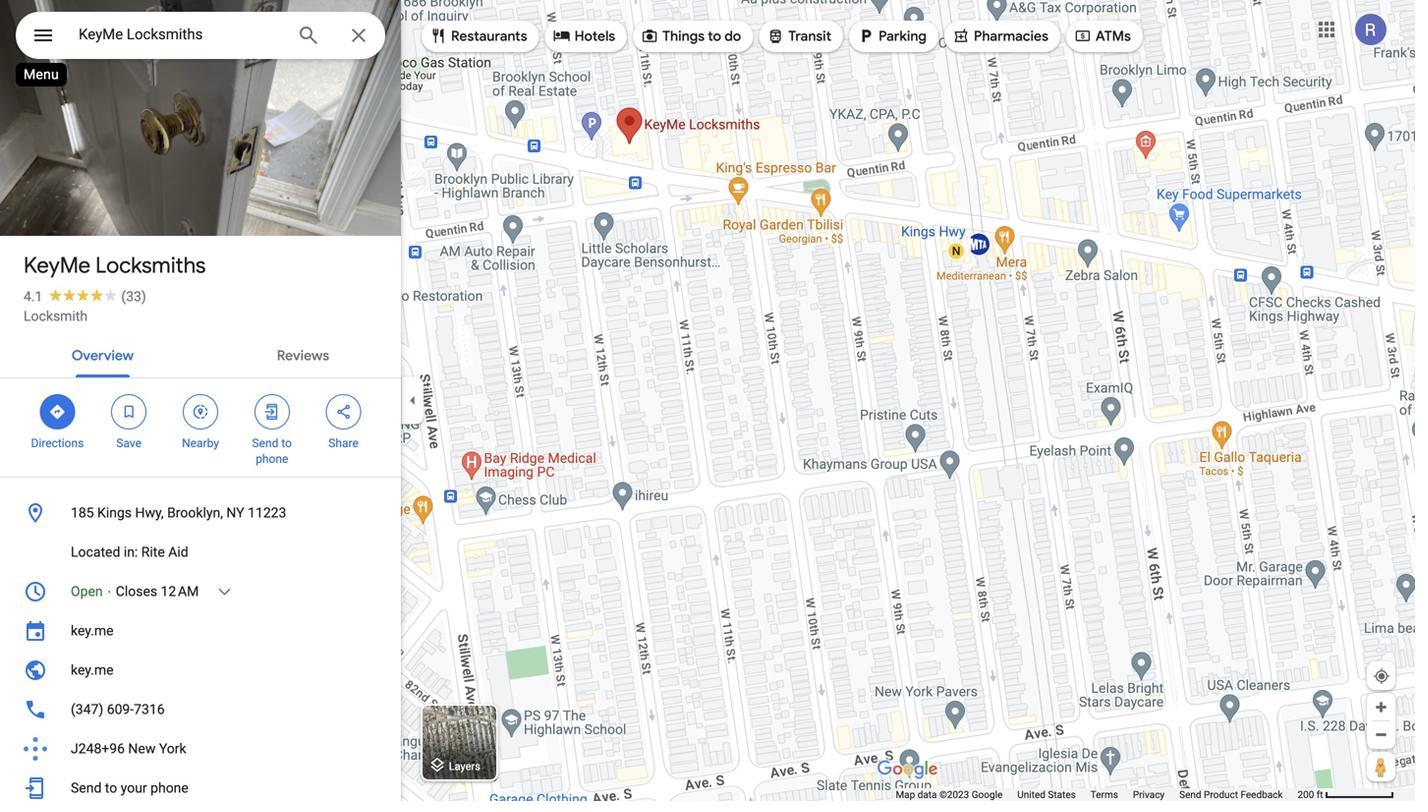 Task type: describe. For each thing, give the bounding box(es) containing it.
hotels
[[575, 28, 616, 45]]

locksmiths
[[96, 252, 206, 279]]

 parking
[[857, 25, 927, 47]]

open ⋅ closes 12 am
[[71, 584, 199, 600]]

photo of keyme locksmiths image
[[0, 0, 401, 382]]

locksmith button
[[24, 307, 88, 326]]

 things to do
[[641, 25, 742, 47]]

show open hours for the week image
[[216, 583, 233, 601]]

located in: rite aid button
[[0, 533, 401, 572]]

(33)
[[121, 289, 146, 305]]

send for send to phone
[[252, 437, 279, 450]]

4.1 stars image
[[43, 289, 121, 301]]

keyme
[[24, 252, 91, 279]]

2 key.me link from the top
[[0, 651, 401, 690]]

phone inside button
[[151, 780, 189, 796]]


[[49, 401, 66, 423]]

7316
[[134, 701, 165, 718]]

ny
[[227, 505, 244, 521]]

609-
[[107, 701, 134, 718]]

save
[[116, 437, 142, 450]]

photos
[[81, 195, 129, 213]]

send product feedback button
[[1180, 789, 1283, 801]]

overview button
[[56, 330, 149, 378]]


[[192, 401, 209, 423]]

 button
[[16, 12, 71, 63]]

closes
[[116, 584, 157, 600]]

aid
[[168, 544, 188, 560]]

nearby
[[182, 437, 219, 450]]

167 photos
[[50, 195, 129, 213]]

reviews button
[[261, 330, 345, 378]]

tab list inside google maps element
[[0, 330, 401, 378]]

states
[[1048, 789, 1076, 801]]

brooklyn,
[[167, 505, 223, 521]]


[[767, 25, 785, 47]]

⋅
[[106, 584, 112, 600]]

map
[[896, 789, 916, 801]]

united
[[1018, 789, 1046, 801]]

footer inside google maps element
[[896, 789, 1298, 801]]

185
[[71, 505, 94, 521]]

located
[[71, 544, 120, 560]]

KeyMe Locksmiths field
[[16, 12, 385, 59]]

send for send product feedback
[[1180, 789, 1202, 801]]

ft
[[1317, 789, 1324, 801]]

to for send to phone
[[282, 437, 292, 450]]

to for send to your phone
[[105, 780, 117, 796]]

terms button
[[1091, 789, 1119, 801]]

keyme locksmiths main content
[[0, 0, 401, 801]]

1 key.me from the top
[[71, 623, 114, 639]]

(347)
[[71, 701, 103, 718]]

j248+96 new york button
[[0, 730, 401, 769]]

4.1
[[24, 289, 43, 305]]

locksmith
[[24, 308, 88, 324]]

atms
[[1096, 28, 1131, 45]]

rite
[[141, 544, 165, 560]]


[[641, 25, 659, 47]]

 atms
[[1075, 25, 1131, 47]]

(347) 609-7316 button
[[0, 690, 401, 730]]

in:
[[124, 544, 138, 560]]


[[335, 401, 353, 423]]

privacy
[[1133, 789, 1165, 801]]

do
[[725, 28, 742, 45]]

j248+96
[[71, 741, 125, 757]]

185 kings hwy, brooklyn, ny 11223
[[71, 505, 287, 521]]

2 key.me from the top
[[71, 662, 114, 678]]

privacy button
[[1133, 789, 1165, 801]]

overview
[[72, 347, 134, 365]]

layers
[[449, 760, 481, 773]]

phone inside send to phone
[[256, 452, 288, 466]]

 hotels
[[553, 25, 616, 47]]

send for send to your phone
[[71, 780, 102, 796]]

hwy,
[[135, 505, 164, 521]]



Task type: locate. For each thing, give the bounding box(es) containing it.
footer containing map data ©2023 google
[[896, 789, 1298, 801]]

york
[[159, 741, 186, 757]]

0 horizontal spatial to
[[105, 780, 117, 796]]

None field
[[79, 23, 281, 46]]

key.me link
[[0, 612, 401, 651], [0, 651, 401, 690]]

collapse side panel image
[[402, 390, 424, 411]]

12 am
[[161, 584, 199, 600]]

send to your phone button
[[0, 769, 401, 801]]

phone down ''
[[256, 452, 288, 466]]

0 horizontal spatial phone
[[151, 780, 189, 796]]

send inside button
[[71, 780, 102, 796]]

pharmacies
[[974, 28, 1049, 45]]

footer
[[896, 789, 1298, 801]]

transit
[[789, 28, 832, 45]]

2 vertical spatial to
[[105, 780, 117, 796]]

1 vertical spatial to
[[282, 437, 292, 450]]


[[263, 401, 281, 423]]

j248+96 new york
[[71, 741, 186, 757]]

google account: ruby anderson  
(rubyanndersson@gmail.com) image
[[1356, 14, 1387, 45]]

hours image
[[24, 580, 47, 604]]

to left do
[[708, 28, 722, 45]]

data
[[918, 789, 937, 801]]

167 photos button
[[15, 187, 137, 221]]

33 reviews element
[[121, 289, 146, 305]]

to inside  things to do
[[708, 28, 722, 45]]

1 horizontal spatial to
[[282, 437, 292, 450]]

to left the your
[[105, 780, 117, 796]]

parking
[[879, 28, 927, 45]]

 transit
[[767, 25, 832, 47]]

product
[[1204, 789, 1239, 801]]

to inside send to phone
[[282, 437, 292, 450]]

2 horizontal spatial to
[[708, 28, 722, 45]]

located in: rite aid
[[71, 544, 188, 560]]

key.me link down the 12 am
[[0, 612, 401, 651]]

185 kings hwy, brooklyn, ny 11223 button
[[0, 494, 401, 533]]

send to phone
[[252, 437, 292, 466]]

send to your phone
[[71, 780, 189, 796]]

0 horizontal spatial send
[[71, 780, 102, 796]]

google maps element
[[0, 0, 1416, 801]]

to
[[708, 28, 722, 45], [282, 437, 292, 450], [105, 780, 117, 796]]

(347) 609-7316
[[71, 701, 165, 718]]

send down j248+96
[[71, 780, 102, 796]]

©2023
[[940, 789, 970, 801]]

new
[[128, 741, 156, 757]]

share
[[329, 437, 359, 450]]

200
[[1298, 789, 1315, 801]]

things
[[663, 28, 705, 45]]

tab list
[[0, 330, 401, 378]]


[[31, 21, 55, 50]]

send product feedback
[[1180, 789, 1283, 801]]

open
[[71, 584, 103, 600]]

tab list containing overview
[[0, 330, 401, 378]]

key.me down open
[[71, 623, 114, 639]]

send inside send to phone
[[252, 437, 279, 450]]


[[120, 401, 138, 423]]

your
[[121, 780, 147, 796]]

map data ©2023 google
[[896, 789, 1003, 801]]

1 vertical spatial phone
[[151, 780, 189, 796]]

reviews
[[277, 347, 330, 365]]

united states
[[1018, 789, 1076, 801]]


[[857, 25, 875, 47]]

0 vertical spatial key.me
[[71, 623, 114, 639]]

phone
[[256, 452, 288, 466], [151, 780, 189, 796]]

 restaurants
[[430, 25, 528, 47]]


[[953, 25, 970, 47]]

2 horizontal spatial send
[[1180, 789, 1202, 801]]

directions
[[31, 437, 84, 450]]

keyme locksmiths
[[24, 252, 206, 279]]

kings
[[97, 505, 132, 521]]


[[1075, 25, 1092, 47]]

11223
[[248, 505, 287, 521]]

show your location image
[[1373, 668, 1391, 685]]

key.me
[[71, 623, 114, 639], [71, 662, 114, 678]]

zoom out image
[[1374, 728, 1389, 742]]

200 ft button
[[1298, 789, 1395, 801]]

feedback
[[1241, 789, 1283, 801]]

to left share
[[282, 437, 292, 450]]

200 ft
[[1298, 789, 1324, 801]]

to inside button
[[105, 780, 117, 796]]

google
[[972, 789, 1003, 801]]

information for keyme locksmiths region
[[0, 494, 401, 801]]

1 horizontal spatial phone
[[256, 452, 288, 466]]

key.me up the (347)
[[71, 662, 114, 678]]

167
[[50, 195, 77, 213]]

0 vertical spatial to
[[708, 28, 722, 45]]

restaurants
[[451, 28, 528, 45]]


[[553, 25, 571, 47]]

send down ''
[[252, 437, 279, 450]]

send inside button
[[1180, 789, 1202, 801]]

1 key.me link from the top
[[0, 612, 401, 651]]

terms
[[1091, 789, 1119, 801]]


[[430, 25, 447, 47]]

united states button
[[1018, 789, 1076, 801]]

send
[[252, 437, 279, 450], [71, 780, 102, 796], [1180, 789, 1202, 801]]

 pharmacies
[[953, 25, 1049, 47]]

phone right the your
[[151, 780, 189, 796]]

 search field
[[16, 12, 385, 63]]

send left product
[[1180, 789, 1202, 801]]

1 horizontal spatial send
[[252, 437, 279, 450]]

actions for keyme locksmiths region
[[0, 379, 401, 477]]

none field inside keyme locksmiths field
[[79, 23, 281, 46]]

zoom in image
[[1374, 700, 1389, 715]]

0 vertical spatial phone
[[256, 452, 288, 466]]

key.me link up 7316
[[0, 651, 401, 690]]

show street view coverage image
[[1368, 752, 1396, 782]]

1 vertical spatial key.me
[[71, 662, 114, 678]]



Task type: vqa. For each thing, say whether or not it's contained in the screenshot.
Fri, Jun 21 Element at the right
no



